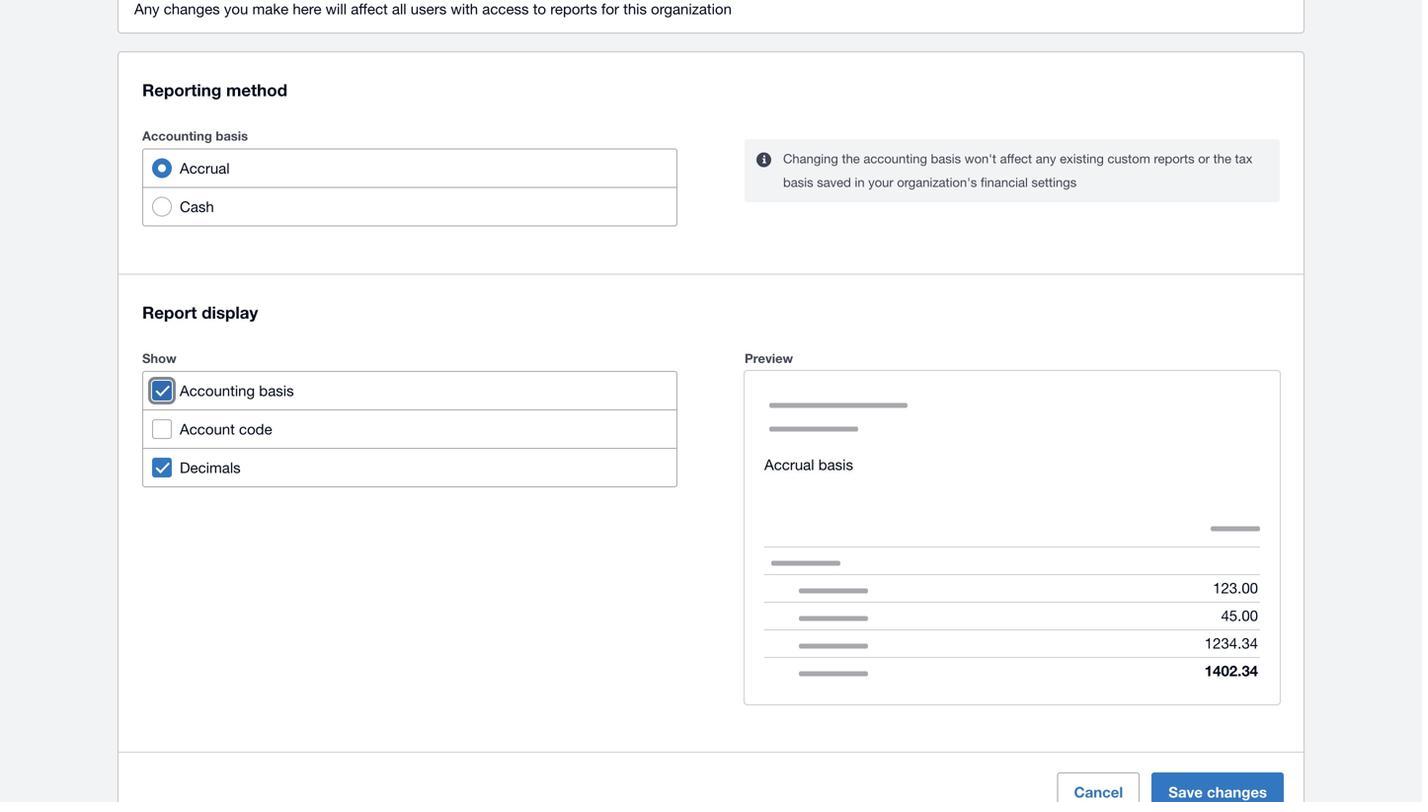 Task type: describe. For each thing, give the bounding box(es) containing it.
code
[[239, 421, 272, 438]]

will
[[326, 0, 347, 17]]

financial
[[981, 175, 1028, 190]]

accounting inside the show group
[[180, 382, 255, 399]]

changing the accounting basis won't affect any existing custom reports or the tax basis saved in your organization's financial settings status
[[745, 139, 1280, 202]]

accounting basis inside the show group
[[180, 382, 294, 399]]

accrual for accrual basis
[[764, 456, 814, 474]]

report display
[[142, 303, 258, 322]]

to
[[533, 0, 546, 17]]

make
[[252, 0, 289, 17]]

accounting basis group
[[142, 149, 677, 227]]

show group
[[142, 371, 677, 488]]

account
[[180, 421, 235, 438]]

you
[[224, 0, 248, 17]]

existing
[[1060, 151, 1104, 166]]

won't
[[965, 151, 996, 166]]

cash
[[180, 198, 214, 215]]

for
[[601, 0, 619, 17]]

saved
[[817, 175, 851, 190]]

report
[[142, 303, 197, 322]]

0 horizontal spatial reports
[[550, 0, 597, 17]]

all
[[392, 0, 407, 17]]

report preview element
[[764, 508, 1260, 685]]

account code
[[180, 421, 272, 438]]

save changes button
[[1152, 773, 1284, 803]]

access
[[482, 0, 529, 17]]

your
[[868, 175, 893, 190]]

accounting
[[864, 151, 927, 166]]

reporting method
[[142, 80, 287, 100]]

45.00
[[1221, 607, 1258, 625]]

any
[[1036, 151, 1056, 166]]

affect inside changing the accounting basis won't affect any existing custom reports or the tax basis saved in your organization's financial settings
[[1000, 151, 1032, 166]]

cancel
[[1074, 784, 1123, 802]]

method
[[226, 80, 287, 100]]

save
[[1169, 784, 1203, 802]]

changes for save
[[1207, 784, 1267, 802]]

decimals
[[180, 459, 241, 477]]

with
[[451, 0, 478, 17]]

tax
[[1235, 151, 1253, 166]]

users
[[411, 0, 447, 17]]

save changes
[[1169, 784, 1267, 802]]

123.00
[[1213, 580, 1258, 597]]

display
[[202, 303, 258, 322]]

organization's
[[897, 175, 977, 190]]



Task type: locate. For each thing, give the bounding box(es) containing it.
any
[[134, 0, 160, 17]]

reports
[[550, 0, 597, 17], [1154, 151, 1195, 166]]

accounting
[[142, 128, 212, 144], [180, 382, 255, 399]]

changes
[[164, 0, 220, 17], [1207, 784, 1267, 802]]

accrual inside accounting basis group
[[180, 159, 230, 177]]

changes right save
[[1207, 784, 1267, 802]]

0 horizontal spatial the
[[842, 151, 860, 166]]

1 vertical spatial changes
[[1207, 784, 1267, 802]]

basis
[[216, 128, 248, 144], [931, 151, 961, 166], [783, 175, 813, 190], [259, 382, 294, 399], [818, 456, 853, 474]]

1 the from the left
[[842, 151, 860, 166]]

this
[[623, 0, 647, 17]]

1 vertical spatial reports
[[1154, 151, 1195, 166]]

0 vertical spatial reports
[[550, 0, 597, 17]]

1 horizontal spatial the
[[1213, 151, 1231, 166]]

in
[[855, 175, 865, 190]]

preview
[[745, 351, 793, 366]]

accrual basis
[[764, 456, 853, 474]]

custom
[[1108, 151, 1150, 166]]

reports right to
[[550, 0, 597, 17]]

changing the accounting basis won't affect any existing custom reports or the tax basis saved in your organization's financial settings
[[783, 151, 1253, 190]]

1 horizontal spatial changes
[[1207, 784, 1267, 802]]

affect
[[351, 0, 388, 17], [1000, 151, 1032, 166]]

or
[[1198, 151, 1210, 166]]

1 horizontal spatial reports
[[1154, 151, 1195, 166]]

1 horizontal spatial accrual
[[764, 456, 814, 474]]

the right or
[[1213, 151, 1231, 166]]

basis inside the show group
[[259, 382, 294, 399]]

1 vertical spatial accrual
[[764, 456, 814, 474]]

1 vertical spatial affect
[[1000, 151, 1032, 166]]

affect up the financial
[[1000, 151, 1032, 166]]

1 horizontal spatial affect
[[1000, 151, 1032, 166]]

0 vertical spatial accrual
[[180, 159, 230, 177]]

any changes you make here will affect all users with access to reports for this organization
[[134, 0, 732, 17]]

accrual
[[180, 159, 230, 177], [764, 456, 814, 474]]

changing
[[783, 151, 838, 166]]

0 horizontal spatial accrual
[[180, 159, 230, 177]]

0 horizontal spatial changes
[[164, 0, 220, 17]]

show
[[142, 351, 176, 366]]

settings
[[1031, 175, 1077, 190]]

here
[[293, 0, 321, 17]]

1 vertical spatial accounting basis
[[180, 382, 294, 399]]

the
[[842, 151, 860, 166], [1213, 151, 1231, 166]]

changes inside button
[[1207, 784, 1267, 802]]

changes left the you
[[164, 0, 220, 17]]

accounting basis
[[142, 128, 248, 144], [180, 382, 294, 399]]

accounting basis up account code
[[180, 382, 294, 399]]

0 vertical spatial accounting
[[142, 128, 212, 144]]

accrual for accrual
[[180, 159, 230, 177]]

0 vertical spatial affect
[[351, 0, 388, 17]]

accounting up account code
[[180, 382, 255, 399]]

0 vertical spatial accounting basis
[[142, 128, 248, 144]]

reporting
[[142, 80, 221, 100]]

reports inside changing the accounting basis won't affect any existing custom reports or the tax basis saved in your organization's financial settings
[[1154, 151, 1195, 166]]

1402.34
[[1205, 663, 1258, 680]]

1234.34
[[1205, 635, 1258, 652]]

accounting down 'reporting'
[[142, 128, 212, 144]]

changes for any
[[164, 0, 220, 17]]

organization
[[651, 0, 732, 17]]

accounting basis down 'reporting'
[[142, 128, 248, 144]]

0 vertical spatial changes
[[164, 0, 220, 17]]

cancel button
[[1057, 773, 1140, 803]]

1 vertical spatial accounting
[[180, 382, 255, 399]]

the up in at the right top of page
[[842, 151, 860, 166]]

2 the from the left
[[1213, 151, 1231, 166]]

affect left all
[[351, 0, 388, 17]]

0 horizontal spatial affect
[[351, 0, 388, 17]]

reports left or
[[1154, 151, 1195, 166]]



Task type: vqa. For each thing, say whether or not it's contained in the screenshot.
learn more for your
no



